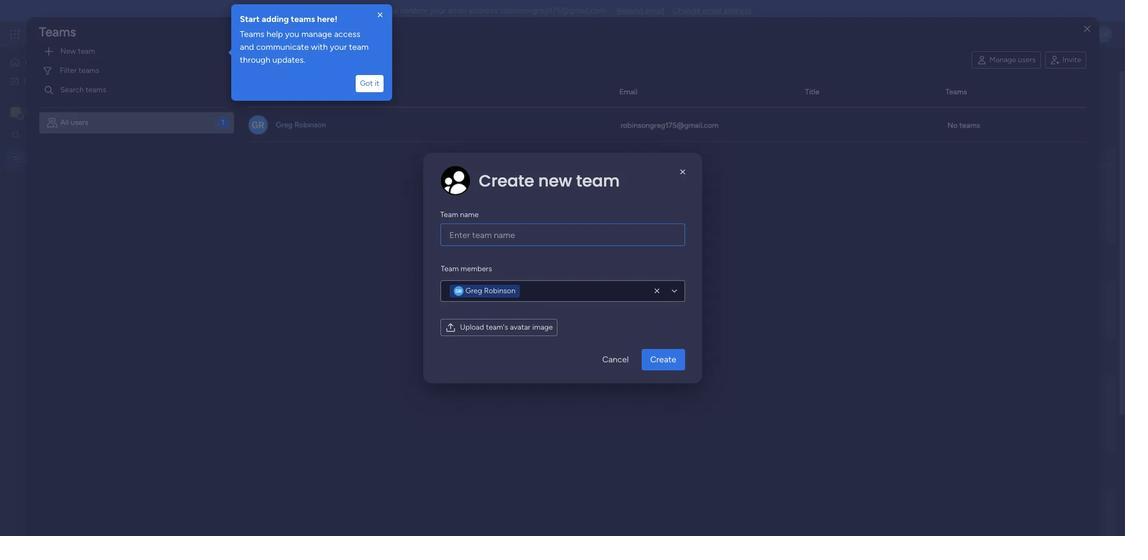 Task type: describe. For each thing, give the bounding box(es) containing it.
priority for first priority field from the bottom
[[537, 380, 561, 389]]

start adding teams here! heading
[[240, 13, 384, 26]]

main table button
[[235, 60, 296, 77]]

close image
[[677, 167, 688, 178]]

got it button
[[356, 75, 384, 92]]

team members
[[441, 265, 492, 274]]

/
[[1047, 64, 1050, 73]]

2 budget field from the top
[[684, 285, 714, 296]]

0 horizontal spatial all users
[[60, 118, 88, 127]]

nov 21
[[463, 192, 485, 200]]

1 priority field from the top
[[535, 149, 564, 161]]

0 horizontal spatial 1
[[221, 118, 225, 127]]

calendar
[[338, 64, 368, 73]]

due for first due date field from the bottom
[[459, 380, 472, 389]]

do
[[202, 128, 215, 141]]

1 budget field from the top
[[684, 149, 714, 161]]

team for team members
[[441, 265, 459, 274]]

resend
[[616, 6, 643, 16]]

name
[[460, 210, 479, 219]]

board
[[25, 155, 45, 164]]

Search by name or email search field
[[248, 52, 377, 69]]

2 owner field from the top
[[388, 285, 416, 296]]

upload team's avatar image
[[460, 323, 553, 332]]

change email address
[[673, 6, 752, 16]]

nov for nov 23
[[463, 173, 476, 181]]

your inside start adding teams here! teams help you manage access and communicate with your team through updates.
[[330, 42, 347, 52]]

1 v2 expand column image from the top
[[429, 147, 436, 156]]

title
[[805, 87, 820, 97]]

column information image
[[497, 151, 505, 159]]

manage users
[[990, 55, 1036, 64]]

$0 sum
[[693, 322, 705, 337]]

high
[[541, 153, 557, 162]]

2 due date field from the top
[[456, 285, 492, 296]]

Search in workspace field
[[23, 129, 90, 141]]

greg robinson element
[[449, 285, 520, 298]]

2 due date from the top
[[459, 286, 489, 295]]

greg robinson link
[[274, 119, 327, 130]]

date for first due date field from the top of the page
[[474, 150, 489, 159]]

1 horizontal spatial all
[[248, 24, 263, 40]]

it
[[375, 79, 379, 88]]

filter
[[354, 93, 371, 102]]

0 vertical spatial greg robinson
[[276, 120, 326, 129]]

invite button
[[1045, 52, 1086, 69]]

access
[[334, 29, 360, 39]]

work
[[36, 76, 52, 85]]

row containing name
[[248, 78, 1086, 108]]

home
[[25, 57, 45, 67]]

priority for second priority field from the bottom
[[537, 286, 561, 295]]

main for main table
[[252, 64, 268, 73]]

0 horizontal spatial teams
[[39, 24, 76, 40]]

manage
[[301, 29, 332, 39]]

teams for no teams
[[959, 120, 980, 129]]

team inside document
[[576, 169, 620, 192]]

my work
[[24, 76, 52, 85]]

updates.
[[273, 55, 305, 65]]

due for first due date field from the top of the page
[[459, 150, 472, 159]]

2 notes field from the top
[[611, 379, 637, 391]]

new team
[[60, 47, 95, 56]]

create new team dialog
[[0, 0, 1125, 537]]

cancel
[[602, 355, 629, 365]]

v2 search image
[[241, 91, 249, 103]]

home button
[[6, 54, 115, 71]]

team name
[[440, 210, 479, 219]]

2 vertical spatial users
[[71, 118, 88, 127]]

filter button
[[337, 89, 388, 106]]

3 budget field from the top
[[684, 379, 714, 391]]

create for create new team
[[479, 169, 534, 192]]

teams for search teams
[[86, 85, 106, 94]]

teams inside start adding teams here! teams help you manage access and communicate with your team through updates.
[[291, 14, 315, 24]]

owner for 3rd owner 'field' from the bottom of the page
[[390, 150, 413, 159]]

address
[[724, 6, 752, 16]]

3 owner field from the top
[[388, 379, 416, 391]]

confirm
[[400, 6, 428, 16]]

main workspace
[[25, 107, 88, 117]]

my work button
[[6, 72, 115, 89]]

0 vertical spatial your
[[430, 6, 446, 16]]

person button
[[287, 89, 334, 106]]

please
[[375, 6, 398, 16]]

21
[[478, 192, 485, 200]]

1 owner field from the top
[[388, 149, 416, 161]]

invite for invite / 1
[[1026, 64, 1045, 73]]

new
[[538, 169, 572, 192]]

$1,500
[[688, 228, 711, 237]]

invite for invite
[[1063, 55, 1081, 64]]

team inside start adding teams here! teams help you manage access and communicate with your team through updates.
[[349, 42, 369, 52]]

0 vertical spatial close image
[[375, 10, 386, 20]]

Search field
[[249, 90, 281, 105]]

board #1
[[25, 155, 55, 164]]

row containing greg robinson
[[248, 108, 1086, 142]]

person
[[305, 93, 328, 102]]

create button
[[642, 349, 685, 371]]

teams inside start adding teams here! teams help you manage access and communicate with your team through updates.
[[240, 29, 264, 39]]

monday
[[48, 28, 85, 40]]

main table
[[252, 64, 288, 73]]

search teams
[[60, 85, 106, 94]]

robinsongreg175@gmail.com inside "grid"
[[620, 120, 718, 129]]

start
[[240, 14, 260, 24]]

budget for second budget field from the bottom
[[687, 286, 712, 295]]

manage
[[990, 55, 1016, 64]]

sum for $0
[[693, 329, 705, 337]]

budget for third budget field from the bottom of the page
[[687, 150, 712, 159]]

invite / 1 button
[[1007, 60, 1060, 77]]

3 priority field from the top
[[535, 379, 564, 391]]

new team button
[[39, 43, 99, 60]]

$500
[[691, 173, 708, 181]]

greg robinson inside 'element'
[[465, 287, 516, 296]]

2 priority field from the top
[[535, 285, 564, 296]]

no teams
[[947, 120, 980, 129]]

23
[[478, 173, 485, 181]]

team's
[[486, 323, 508, 332]]

notes
[[629, 154, 647, 162]]

got
[[360, 79, 373, 88]]

here!
[[317, 14, 337, 24]]

to-do
[[185, 128, 215, 141]]

team avatar image
[[440, 166, 470, 196]]

change email address link
[[673, 6, 752, 16]]

no
[[947, 120, 958, 129]]



Task type: locate. For each thing, give the bounding box(es) containing it.
2 horizontal spatial teams
[[959, 120, 980, 129]]

1 horizontal spatial create
[[650, 355, 676, 365]]

close image
[[375, 10, 386, 20], [1084, 25, 1091, 33]]

1 vertical spatial with margin right image
[[43, 85, 54, 96]]

1 vertical spatial all users
[[60, 118, 88, 127]]

column information image
[[497, 286, 505, 295], [497, 381, 505, 389]]

table down with
[[304, 64, 321, 73]]

1 vertical spatial team
[[441, 265, 459, 274]]

meeting
[[602, 154, 628, 162]]

0 horizontal spatial robinsongreg175@gmail.com
[[501, 6, 606, 16]]

3 budget from the top
[[687, 380, 712, 389]]

email left address:
[[448, 6, 467, 16]]

Budget field
[[684, 149, 714, 161], [684, 285, 714, 296], [684, 379, 714, 391]]

3 email from the left
[[703, 6, 722, 16]]

2 budget from the top
[[687, 286, 712, 295]]

3 due date from the top
[[459, 380, 489, 389]]

resend email link
[[616, 6, 664, 16]]

1 due date field from the top
[[456, 149, 492, 161]]

notes down cancel button at the bottom right of page
[[614, 380, 635, 389]]

0 horizontal spatial email
[[448, 6, 467, 16]]

2 vertical spatial due date field
[[456, 379, 492, 391]]

users left the /
[[1018, 55, 1036, 64]]

1 horizontal spatial teams
[[291, 14, 315, 24]]

0 horizontal spatial create
[[479, 169, 534, 192]]

$1,000
[[689, 154, 710, 162]]

$1,500 sum
[[688, 228, 711, 243]]

1 horizontal spatial robinson
[[484, 287, 516, 296]]

0 vertical spatial owner field
[[388, 149, 416, 161]]

nov left 21 at the left of page
[[463, 192, 476, 200]]

0 vertical spatial priority
[[537, 150, 561, 159]]

1 horizontal spatial your
[[430, 6, 446, 16]]

due
[[459, 150, 472, 159], [459, 286, 472, 295], [459, 380, 472, 389]]

with
[[311, 42, 328, 52]]

users down workspace
[[71, 118, 88, 127]]

users up "communicate"
[[266, 24, 297, 40]]

manage users button
[[972, 52, 1041, 69]]

sum for $1,500
[[693, 235, 705, 243]]

1 horizontal spatial team
[[349, 42, 369, 52]]

members
[[461, 265, 492, 274]]

workspace
[[46, 107, 88, 117]]

2 vertical spatial teams
[[959, 120, 980, 129]]

3 due date field from the top
[[456, 379, 492, 391]]

invite right the /
[[1063, 55, 1081, 64]]

0 horizontal spatial invite
[[1026, 64, 1045, 73]]

column information image for second due date field from the top
[[497, 286, 505, 295]]

adding
[[262, 14, 289, 24]]

table inside table button
[[304, 64, 321, 73]]

email right resend
[[645, 6, 664, 16]]

2 vertical spatial budget
[[687, 380, 712, 389]]

1 vertical spatial users
[[1018, 55, 1036, 64]]

greg
[[276, 120, 292, 129], [465, 287, 482, 296]]

with margin right image inside "search teams" button
[[43, 85, 54, 96]]

due date
[[459, 150, 489, 159], [459, 286, 489, 295], [459, 380, 489, 389]]

1 table from the left
[[270, 64, 288, 73]]

email
[[619, 87, 638, 97]]

0 vertical spatial sum
[[693, 235, 705, 243]]

1 horizontal spatial greg
[[465, 287, 482, 296]]

email for resend email
[[645, 6, 664, 16]]

1 vertical spatial due
[[459, 286, 472, 295]]

team left members
[[441, 265, 459, 274]]

0 vertical spatial greg
[[276, 120, 292, 129]]

1 email from the left
[[448, 6, 467, 16]]

3 owner from the top
[[390, 380, 413, 389]]

email
[[448, 6, 467, 16], [645, 6, 664, 16], [703, 6, 722, 16]]

greg robinson down person popup button
[[276, 120, 326, 129]]

close image up 'invite' button
[[1084, 25, 1091, 33]]

0 vertical spatial notes field
[[611, 149, 637, 161]]

nov left 22
[[463, 154, 476, 162]]

create down column information image
[[479, 169, 534, 192]]

all down workspace
[[60, 118, 69, 127]]

2 vertical spatial due date
[[459, 380, 489, 389]]

1 priority from the top
[[537, 150, 561, 159]]

create right cancel
[[650, 355, 676, 365]]

robinsongreg175@gmail.com
[[501, 6, 606, 16], [620, 120, 718, 129]]

other
[[615, 173, 633, 181]]

0 vertical spatial budget field
[[684, 149, 714, 161]]

1 vertical spatial budget field
[[684, 285, 714, 296]]

team right new
[[78, 47, 95, 56]]

0 vertical spatial budget
[[687, 150, 712, 159]]

team inside button
[[78, 47, 95, 56]]

1 vertical spatial column information image
[[497, 381, 505, 389]]

column information image for first due date field from the bottom
[[497, 381, 505, 389]]

None search field
[[248, 52, 377, 69]]

robinson inside "grid"
[[294, 120, 326, 129]]

greg robinson
[[276, 120, 326, 129], [465, 287, 516, 296]]

teams right 'no'
[[959, 120, 980, 129]]

create new team document
[[423, 153, 702, 384]]

Priority field
[[535, 149, 564, 161], [535, 285, 564, 296], [535, 379, 564, 391]]

1 horizontal spatial teams
[[240, 29, 264, 39]]

search
[[60, 85, 84, 94]]

through
[[240, 55, 270, 65]]

1 vertical spatial sum
[[693, 329, 705, 337]]

budget field up $500
[[684, 149, 714, 161]]

all users
[[248, 24, 297, 40], [60, 118, 88, 127]]

2 date from the top
[[474, 286, 489, 295]]

v2 overdue deadline image
[[441, 191, 449, 201]]

nov
[[463, 154, 476, 162], [463, 173, 476, 181], [463, 192, 476, 200]]

0 vertical spatial greg robinson image
[[1095, 26, 1112, 43]]

communicate
[[256, 42, 309, 52]]

all
[[248, 24, 263, 40], [60, 118, 69, 127]]

2 vertical spatial due
[[459, 380, 472, 389]]

v2 expand column image
[[429, 147, 436, 156], [429, 377, 436, 386]]

notes field up 'other'
[[611, 149, 637, 161]]

cancel button
[[594, 349, 637, 371]]

meeting notes
[[602, 154, 647, 162]]

2 table from the left
[[304, 64, 321, 73]]

invite left the /
[[1026, 64, 1045, 73]]

0 horizontal spatial greg robinson
[[276, 120, 326, 129]]

help
[[267, 29, 283, 39]]

1 with margin right image from the top
[[43, 46, 54, 57]]

1 budget from the top
[[687, 150, 712, 159]]

1 horizontal spatial greg robinson
[[465, 287, 516, 296]]

invite / 1
[[1026, 64, 1055, 73]]

0 vertical spatial all users
[[248, 24, 297, 40]]

with margin right image for new team
[[43, 46, 54, 57]]

robinson inside 'element'
[[484, 287, 516, 296]]

email right change
[[703, 6, 722, 16]]

robinson
[[294, 120, 326, 129], [484, 287, 516, 296]]

monday button
[[28, 20, 171, 48]]

users inside button
[[1018, 55, 1036, 64]]

1 owner from the top
[[390, 150, 413, 159]]

medium
[[536, 172, 563, 181]]

0 vertical spatial due
[[459, 150, 472, 159]]

0 vertical spatial due date field
[[456, 149, 492, 161]]

2 due from the top
[[459, 286, 472, 295]]

1 vertical spatial notes
[[614, 380, 635, 389]]

1 row from the top
[[248, 78, 1086, 108]]

0 horizontal spatial main
[[25, 107, 43, 117]]

greg inside 'element'
[[465, 287, 482, 296]]

v2 done deadline image
[[441, 153, 449, 163]]

resend email
[[616, 6, 664, 16]]

with margin right image right my
[[43, 85, 54, 96]]

teams up new
[[39, 24, 76, 40]]

nov for nov 22
[[463, 154, 476, 162]]

greg down members
[[465, 287, 482, 296]]

1 horizontal spatial all users
[[248, 24, 297, 40]]

search teams button
[[39, 82, 227, 99]]

greg robinson image
[[1095, 26, 1112, 43], [248, 115, 267, 134]]

22
[[478, 154, 485, 162]]

date for first due date field from the bottom
[[474, 380, 489, 389]]

address:
[[469, 6, 499, 16]]

0 vertical spatial 1
[[1052, 64, 1055, 73]]

teams inside "grid"
[[946, 87, 967, 97]]

0 vertical spatial team
[[440, 210, 458, 219]]

1 vertical spatial greg robinson
[[465, 287, 516, 296]]

1 vertical spatial owner
[[390, 286, 413, 295]]

main inside 'workspace selection' element
[[25, 107, 43, 117]]

teams inside "grid"
[[959, 120, 980, 129]]

owner for third owner 'field'
[[390, 380, 413, 389]]

all users down workspace
[[60, 118, 88, 127]]

1 vertical spatial budget
[[687, 286, 712, 295]]

2 row from the top
[[248, 108, 1086, 142]]

1 vertical spatial robinsongreg175@gmail.com
[[620, 120, 718, 129]]

2 vertical spatial owner
[[390, 380, 413, 389]]

1 horizontal spatial robinsongreg175@gmail.com
[[620, 120, 718, 129]]

2 horizontal spatial team
[[576, 169, 620, 192]]

1 date from the top
[[474, 150, 489, 159]]

row
[[248, 78, 1086, 108], [248, 108, 1086, 142]]

1 column information image from the top
[[497, 286, 505, 295]]

teams right search
[[86, 85, 106, 94]]

teams up and
[[240, 29, 264, 39]]

grid containing name
[[248, 78, 1086, 535]]

To-do field
[[182, 128, 218, 142]]

0 vertical spatial robinson
[[294, 120, 326, 129]]

1 horizontal spatial table
[[304, 64, 321, 73]]

1 horizontal spatial invite
[[1063, 55, 1081, 64]]

notes field down cancel button at the bottom right of page
[[611, 379, 637, 391]]

0 vertical spatial create
[[479, 169, 534, 192]]

1 vertical spatial greg robinson image
[[248, 115, 267, 134]]

with margin right image inside new team button
[[43, 46, 54, 57]]

invite
[[1063, 55, 1081, 64], [1026, 64, 1045, 73]]

main down and
[[252, 64, 268, 73]]

main inside main table button
[[252, 64, 268, 73]]

users
[[266, 24, 297, 40], [1018, 55, 1036, 64], [71, 118, 88, 127]]

select product image
[[10, 29, 20, 40]]

with margin right image up home on the top left
[[43, 46, 54, 57]]

1 notes field from the top
[[611, 149, 637, 161]]

2 owner from the top
[[390, 286, 413, 295]]

create
[[479, 169, 534, 192], [650, 355, 676, 365]]

close image left confirm
[[375, 10, 386, 20]]

upload
[[460, 323, 484, 332]]

arrow down image
[[375, 91, 388, 104]]

teams up you
[[291, 14, 315, 24]]

owner
[[390, 150, 413, 159], [390, 286, 413, 295], [390, 380, 413, 389]]

1 vertical spatial main
[[25, 107, 43, 117]]

None field
[[163, 61, 224, 79]]

2 email from the left
[[645, 6, 664, 16]]

Team name text field
[[440, 224, 685, 246]]

teams inside "search teams" button
[[86, 85, 106, 94]]

Notes field
[[611, 149, 637, 161], [611, 379, 637, 391]]

1 vertical spatial all
[[60, 118, 69, 127]]

3 priority from the top
[[537, 380, 561, 389]]

all users up "communicate"
[[248, 24, 297, 40]]

1 vertical spatial owner field
[[388, 285, 416, 296]]

1 sum from the top
[[693, 235, 705, 243]]

date
[[474, 150, 489, 159], [474, 286, 489, 295], [474, 380, 489, 389]]

your right confirm
[[430, 6, 446, 16]]

0 vertical spatial robinsongreg175@gmail.com
[[501, 6, 606, 16]]

to-
[[185, 128, 202, 141]]

2 with margin right image from the top
[[43, 85, 54, 96]]

teams up 'no'
[[946, 87, 967, 97]]

1 vertical spatial 1
[[221, 118, 225, 127]]

0 vertical spatial owner
[[390, 150, 413, 159]]

with margin right image
[[43, 46, 54, 57], [43, 85, 54, 96]]

2 vertical spatial budget field
[[684, 379, 714, 391]]

1 vertical spatial close image
[[1084, 25, 1091, 33]]

0 horizontal spatial robinson
[[294, 120, 326, 129]]

1 vertical spatial teams
[[86, 85, 106, 94]]

name
[[259, 87, 279, 97]]

upload team's avatar image button
[[440, 319, 558, 336]]

2 notes from the top
[[614, 380, 635, 389]]

greg down "search" field
[[276, 120, 292, 129]]

1 horizontal spatial close image
[[1084, 25, 1091, 33]]

0 vertical spatial all
[[248, 24, 263, 40]]

new
[[60, 47, 76, 56]]

all up and
[[248, 24, 263, 40]]

nov left 23
[[463, 173, 476, 181]]

Owner field
[[388, 149, 416, 161], [388, 285, 416, 296], [388, 379, 416, 391]]

team
[[349, 42, 369, 52], [78, 47, 95, 56], [576, 169, 620, 192]]

1 vertical spatial greg
[[465, 287, 482, 296]]

table button
[[296, 60, 330, 77]]

main right workspace 'icon' at the left top of the page
[[25, 107, 43, 117]]

add view image
[[382, 65, 386, 73]]

3 date from the top
[[474, 380, 489, 389]]

2 vertical spatial nov
[[463, 192, 476, 200]]

greg robinson down members
[[465, 287, 516, 296]]

0 vertical spatial users
[[266, 24, 297, 40]]

1 right the /
[[1052, 64, 1055, 73]]

$0
[[695, 322, 704, 331]]

grid
[[248, 78, 1086, 535]]

0 vertical spatial column information image
[[497, 286, 505, 295]]

owner for 2nd owner 'field' from the bottom of the page
[[390, 286, 413, 295]]

1 horizontal spatial 1
[[1052, 64, 1055, 73]]

table inside main table button
[[270, 64, 288, 73]]

table down "communicate"
[[270, 64, 288, 73]]

1 vertical spatial notes field
[[611, 379, 637, 391]]

budget for 3rd budget field from the top
[[687, 380, 712, 389]]

0 horizontal spatial table
[[270, 64, 288, 73]]

2 column information image from the top
[[497, 381, 505, 389]]

Due date field
[[456, 149, 492, 161], [456, 285, 492, 296], [456, 379, 492, 391]]

0 horizontal spatial greg
[[276, 120, 292, 129]]

#1
[[47, 155, 55, 164]]

please confirm your email address: robinsongreg175@gmail.com
[[375, 6, 606, 16]]

date for second due date field from the top
[[474, 286, 489, 295]]

2 vertical spatial owner field
[[388, 379, 416, 391]]

notes
[[614, 150, 635, 159], [614, 380, 635, 389]]

priority for third priority field from the bottom of the page
[[537, 150, 561, 159]]

1 due from the top
[[459, 150, 472, 159]]

1 notes from the top
[[614, 150, 635, 159]]

2 priority from the top
[[537, 286, 561, 295]]

1 vertical spatial priority
[[537, 286, 561, 295]]

1 horizontal spatial users
[[266, 24, 297, 40]]

robinson down person popup button
[[294, 120, 326, 129]]

notes up 'other'
[[614, 150, 635, 159]]

2 vertical spatial priority field
[[535, 379, 564, 391]]

with margin right image for search teams
[[43, 85, 54, 96]]

sort by any column image
[[391, 92, 408, 102]]

1 vertical spatial nov
[[463, 173, 476, 181]]

nov for nov 21
[[463, 192, 476, 200]]

0 vertical spatial v2 expand column image
[[429, 147, 436, 156]]

sum inside $1,500 sum
[[693, 235, 705, 243]]

budget field up $0
[[684, 285, 714, 296]]

0 horizontal spatial all
[[60, 118, 69, 127]]

0 vertical spatial notes
[[614, 150, 635, 159]]

start adding teams here! teams help you manage access and communicate with your team through updates.
[[240, 14, 371, 65]]

1 inside button
[[1052, 64, 1055, 73]]

2 sum from the top
[[693, 329, 705, 337]]

1
[[1052, 64, 1055, 73], [221, 118, 225, 127]]

0 vertical spatial with margin right image
[[43, 46, 54, 57]]

email for change email address
[[703, 6, 722, 16]]

create inside create button
[[650, 355, 676, 365]]

team down meeting on the top right
[[576, 169, 620, 192]]

workspace image
[[10, 106, 21, 118]]

0 horizontal spatial greg robinson image
[[248, 115, 267, 134]]

team for team name
[[440, 210, 458, 219]]

and
[[240, 42, 254, 52]]

1 due date from the top
[[459, 150, 489, 159]]

you
[[285, 29, 299, 39]]

2 v2 expand column image from the top
[[429, 377, 436, 386]]

1 vertical spatial create
[[650, 355, 676, 365]]

1 down "angle down" image
[[221, 118, 225, 127]]

option
[[0, 150, 137, 152]]

0 vertical spatial due date
[[459, 150, 489, 159]]

calendar button
[[330, 60, 376, 77]]

due for second due date field from the top
[[459, 286, 472, 295]]

1 vertical spatial date
[[474, 286, 489, 295]]

main for main workspace
[[25, 107, 43, 117]]

0 vertical spatial teams
[[291, 14, 315, 24]]

1 vertical spatial robinson
[[484, 287, 516, 296]]

board #1 list box
[[0, 148, 137, 313]]

priority
[[537, 150, 561, 159], [537, 286, 561, 295], [537, 380, 561, 389]]

team down access
[[349, 42, 369, 52]]

your down access
[[330, 42, 347, 52]]

team down v2 overdue deadline image
[[440, 210, 458, 219]]

0 horizontal spatial users
[[71, 118, 88, 127]]

3 due from the top
[[459, 380, 472, 389]]

change
[[673, 6, 701, 16]]

angle down image
[[218, 93, 223, 101]]

m
[[12, 107, 19, 116]]

robinson down members
[[484, 287, 516, 296]]

nov 22
[[463, 154, 485, 162]]

nov 23
[[463, 173, 485, 181]]

create for create
[[650, 355, 676, 365]]

got it
[[360, 79, 379, 88]]

table
[[270, 64, 288, 73], [304, 64, 321, 73]]

0 horizontal spatial close image
[[375, 10, 386, 20]]

0 vertical spatial date
[[474, 150, 489, 159]]

budget field down create button
[[684, 379, 714, 391]]

workspace selection element
[[10, 105, 90, 119]]

1 vertical spatial due date
[[459, 286, 489, 295]]



Task type: vqa. For each thing, say whether or not it's contained in the screenshot.
add items button
no



